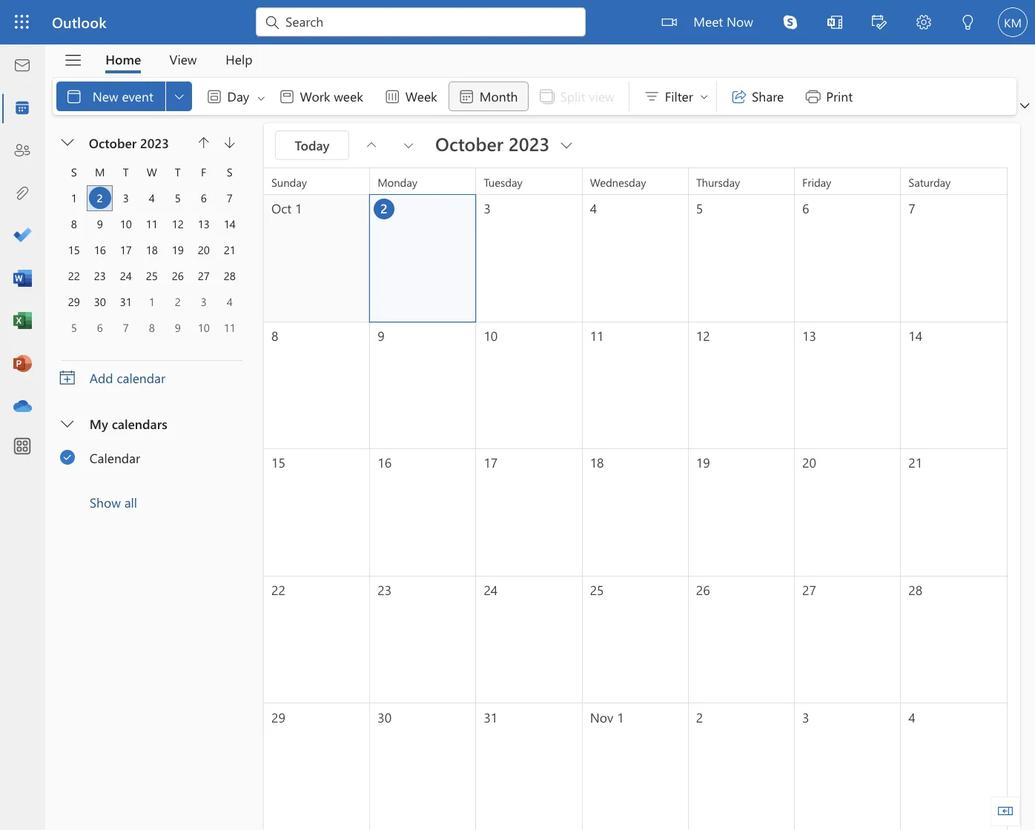 Task type: describe. For each thing, give the bounding box(es) containing it.
add
[[72, 296, 91, 309]]

share
[[602, 70, 627, 84]]

date
[[35, 108, 56, 121]]

thursday
[[557, 140, 592, 152]]

0 vertical spatial 7
[[727, 160, 733, 173]]

3 button
[[92, 149, 110, 167]]

new group
[[45, 62, 500, 92]]

1 vertical spatial 10 button
[[154, 253, 172, 271]]

23 button
[[71, 212, 89, 229]]

left-rail-appbar navigation
[[3, 36, 33, 343]]

1 vertical spatial 30
[[302, 567, 313, 581]]

selected date october 2, 2023, today's date october 2, 2023 group
[[35, 94, 199, 289]]

tab list inside october 2023 application
[[73, 36, 213, 59]]

 inside button
[[321, 110, 333, 122]]

oct
[[217, 160, 233, 173]]


[[159, 110, 167, 119]]


[[179, 110, 188, 119]]

my
[[72, 332, 87, 346]]

24 button
[[92, 212, 110, 229]]

21
[[179, 194, 189, 206]]

1 vertical spatial 9
[[140, 256, 145, 268]]

1 horizontal spatial 31
[[387, 567, 398, 581]]

 button
[[153, 104, 173, 124]]

sunday
[[217, 140, 246, 152]]

thursday element
[[132, 127, 153, 148]]

2 vertical spatial 4
[[727, 567, 733, 581]]

month
[[384, 70, 414, 84]]

mail image
[[10, 45, 25, 60]]

0 vertical spatial 9
[[78, 173, 82, 185]]

2 horizontal spatial 10
[[387, 262, 398, 275]]


[[307, 70, 321, 85]]

october inside selected date october 2, 2023
[[35, 121, 73, 135]]

7 button
[[92, 253, 110, 271]]

8 inside button
[[119, 256, 124, 268]]

1 horizontal spatial 8
[[217, 262, 223, 275]]

event
[[98, 70, 123, 84]]

s
[[57, 132, 62, 143]]

t for thursday element
[[140, 132, 145, 143]]

7 inside button
[[98, 256, 103, 268]]

new
[[74, 70, 95, 84]]

onedrive image
[[10, 318, 25, 333]]

23
[[75, 215, 85, 227]]

list box inside october 2023 application
[[36, 325, 205, 415]]

19 button
[[133, 191, 151, 209]]

 button
[[285, 104, 309, 128]]

 for 
[[205, 74, 213, 83]]

13 button
[[154, 170, 172, 188]]


[[643, 70, 658, 85]]

w
[[117, 132, 126, 143]]

30 button
[[71, 232, 89, 250]]

 filter 
[[514, 70, 568, 85]]

31 inside button
[[96, 235, 106, 247]]


[[698, 12, 710, 24]]

18 inside the "18" button
[[117, 194, 126, 206]]

14
[[179, 173, 189, 185]]

26 button
[[133, 212, 151, 229]]

meet now button
[[524, 0, 609, 36]]

28
[[179, 215, 189, 227]]

help
[[181, 40, 202, 54]]

wednesday element
[[111, 127, 132, 148]]

calendar image
[[10, 79, 25, 94]]

week
[[267, 70, 291, 84]]


[[366, 70, 381, 85]]

powerpoint image
[[10, 284, 25, 299]]

18 button
[[113, 191, 130, 209]]

outlook link
[[42, 0, 85, 36]]

4 inside button
[[181, 235, 186, 247]]

october for october 2023 
[[348, 105, 403, 125]]

now
[[581, 10, 603, 24]]

21 button
[[175, 191, 193, 209]]

1 vertical spatial 1 button
[[113, 232, 130, 250]]

wednesday
[[472, 140, 517, 152]]

2 horizontal spatial 3
[[642, 567, 648, 581]]

0 horizontal spatial 2
[[304, 160, 310, 173]]

5 button
[[133, 149, 151, 167]]

today
[[236, 109, 264, 123]]

17 button
[[92, 191, 110, 209]]

 share
[[584, 70, 627, 85]]

 button
[[173, 104, 194, 124]]

friday element
[[153, 127, 173, 148]]

25 button
[[113, 212, 130, 229]]

11 button
[[113, 170, 130, 188]]

outlook banner
[[0, 0, 828, 37]]

2,
[[35, 135, 43, 149]]

0 horizontal spatial 10 button
[[92, 170, 110, 188]]

my calendars button
[[36, 325, 205, 352]]

help button
[[170, 36, 213, 59]]

oct 1
[[217, 160, 242, 173]]

2023 for october 2023 
[[407, 105, 440, 125]]

october 2023 application
[[0, 0, 828, 665]]

1 vertical spatial 18
[[472, 363, 483, 377]]

add calendar
[[72, 296, 132, 309]]

meet
[[555, 10, 579, 24]]

19
[[137, 194, 147, 206]]

1 horizontal spatial 3
[[387, 160, 393, 173]]

nov
[[472, 567, 491, 581]]

calendars
[[89, 332, 134, 346]]


[[52, 70, 67, 85]]

5 inside button
[[140, 152, 145, 164]]

3 inside 3 button
[[98, 152, 103, 164]]

t for the tuesday element
[[98, 132, 103, 143]]

monday element
[[70, 127, 90, 148]]

1 vertical spatial 9 button
[[133, 253, 151, 271]]

12
[[137, 173, 147, 185]]

filter
[[532, 70, 555, 84]]

25 inside button
[[117, 215, 126, 227]]

day
[[182, 70, 200, 84]]


[[662, 12, 674, 24]]

files image
[[10, 148, 25, 162]]

26
[[137, 215, 147, 227]]

 button
[[43, 104, 67, 124]]



Task type: locate. For each thing, give the bounding box(es) containing it.
october
[[348, 105, 403, 125], [71, 107, 109, 121], [35, 121, 73, 135]]

2
[[304, 160, 310, 173], [557, 567, 563, 581]]

9 button right 8 button
[[133, 253, 151, 271]]

0 vertical spatial 30
[[75, 235, 85, 247]]

0 horizontal spatial 10
[[96, 173, 106, 185]]

1 t from the left
[[98, 132, 103, 143]]

0 horizontal spatial 8
[[119, 256, 124, 268]]

2 down monday
[[304, 160, 310, 173]]

0 horizontal spatial 2023
[[35, 149, 58, 162]]

more apps image
[[10, 350, 25, 365]]

6 inside button
[[161, 152, 165, 164]]

0 vertical spatial 18
[[117, 194, 126, 206]]

1 horizontal spatial 4
[[472, 160, 478, 173]]

6 button
[[154, 149, 172, 167]]

10 button up the 17 button
[[92, 170, 110, 188]]

 work week
[[222, 70, 291, 85]]

 button
[[133, 65, 154, 89], [203, 65, 215, 89]]

km image
[[799, 6, 822, 30]]

selected
[[35, 94, 74, 108]]

 for 
[[559, 73, 568, 82]]

18
[[117, 194, 126, 206], [472, 363, 483, 377]]

october 2023 
[[348, 105, 461, 125]]

2 horizontal spatial 4
[[727, 567, 733, 581]]

m
[[76, 132, 84, 143]]


[[514, 70, 529, 85]]

 button left 
[[133, 65, 154, 89]]

october 2023
[[71, 107, 135, 121]]

0 vertical spatial 11
[[117, 173, 126, 185]]

 button for 
[[133, 65, 154, 89]]

1 down the sunday element
[[57, 152, 62, 164]]

list box containing my calendars
[[36, 325, 205, 415]]

10
[[96, 173, 106, 185], [158, 256, 168, 268], [387, 262, 398, 275]]

print
[[661, 70, 682, 84]]

none search field inside outlook 'banner'
[[205, 0, 469, 33]]


[[222, 70, 237, 85]]

calendar
[[93, 296, 132, 309]]

cell
[[70, 148, 90, 169], [111, 148, 132, 169], [173, 148, 194, 169], [153, 190, 173, 210], [153, 210, 173, 231], [49, 231, 70, 252], [132, 231, 153, 252], [153, 231, 173, 252], [49, 252, 70, 273], [70, 252, 90, 273], [173, 252, 194, 273]]

 new event
[[52, 70, 123, 85]]

 week
[[307, 70, 350, 85]]

0 horizontal spatial  button
[[133, 65, 154, 89]]

5 down thursday
[[557, 160, 563, 173]]

2023 up w
[[112, 107, 135, 121]]

Search field
[[227, 9, 460, 25]]

1 horizontal spatial 25
[[472, 465, 483, 479]]

1 vertical spatial 31
[[387, 567, 398, 581]]

1 horizontal spatial 18
[[472, 363, 483, 377]]

0 vertical spatial 9 button
[[71, 170, 89, 188]]

16 button
[[71, 191, 89, 209]]

1
[[57, 152, 62, 164], [236, 160, 242, 173], [119, 235, 124, 247], [494, 567, 499, 581]]

1 vertical spatial 2
[[557, 567, 563, 581]]

1 down 25 button
[[119, 235, 124, 247]]

2023 up tuesday on the left top
[[407, 105, 440, 125]]

 button
[[44, 36, 73, 62]]

october for october 2023
[[71, 107, 109, 121]]


[[733, 12, 745, 24]]

2 right nov 1
[[557, 567, 563, 581]]

tab list containing home
[[73, 36, 213, 59]]

 button
[[650, 0, 686, 37]]

2 t from the left
[[140, 132, 145, 143]]

2  button from the left
[[203, 65, 215, 89]]

0 horizontal spatial 6
[[161, 152, 165, 164]]

october down ""
[[348, 105, 403, 125]]

10 button
[[92, 170, 110, 188], [154, 253, 172, 271]]

 button right day
[[203, 65, 215, 89]]

17
[[96, 194, 106, 206]]

1 horizontal spatial 30
[[302, 567, 313, 581]]

1 horizontal spatial 1 button
[[113, 232, 130, 250]]

0 vertical spatial 4
[[472, 160, 478, 173]]

13
[[158, 173, 168, 185]]

1 horizontal spatial 5
[[557, 160, 563, 173]]

8 button
[[113, 253, 130, 271]]

10 button right 8 button
[[154, 253, 172, 271]]

2023
[[407, 105, 440, 125], [112, 107, 135, 121], [35, 149, 58, 162]]

12 button
[[133, 170, 151, 188]]

1 horizontal spatial 10
[[158, 256, 168, 268]]

to do image
[[10, 182, 25, 197]]

meet now
[[555, 10, 603, 24]]

 button
[[315, 104, 339, 128]]

0 horizontal spatial 5
[[140, 152, 145, 164]]

week
[[324, 70, 350, 84]]

word image
[[10, 216, 25, 231]]

0 horizontal spatial 18
[[117, 194, 126, 206]]

1 horizontal spatial 24
[[387, 465, 398, 479]]

5
[[140, 152, 145, 164], [557, 160, 563, 173]]

0 vertical spatial 24
[[96, 215, 106, 227]]

 inside october 2023 
[[446, 108, 461, 123]]

11
[[117, 173, 126, 185], [472, 262, 483, 275]]

0 horizontal spatial 7
[[98, 256, 103, 268]]

saturday element
[[173, 127, 194, 148]]

home button
[[73, 36, 124, 59]]

24 inside button
[[96, 215, 106, 227]]

view
[[136, 40, 158, 54]]

2023 down the sunday element
[[35, 149, 58, 162]]

1 vertical spatial 7
[[98, 256, 103, 268]]

0 horizontal spatial 25
[[117, 215, 126, 227]]

tuesday
[[387, 140, 418, 152]]

1 horizontal spatial 2023
[[112, 107, 135, 121]]

 button for 
[[203, 65, 215, 89]]

28 button
[[175, 212, 193, 229]]

tuesday element
[[90, 127, 111, 148]]

1 button
[[50, 149, 68, 167], [113, 232, 130, 250]]

1 horizontal spatial 6
[[642, 160, 648, 173]]

 button
[[722, 0, 757, 37]]

1 horizontal spatial 2
[[557, 567, 563, 581]]

16
[[75, 194, 85, 206]]

2 horizontal spatial 2023
[[407, 105, 440, 125]]

nov 1
[[472, 567, 499, 581]]

9 button up 16 'button'
[[71, 170, 89, 188]]

31 button
[[92, 232, 110, 250]]

home
[[84, 40, 113, 54]]

0 vertical spatial 25
[[117, 215, 126, 227]]

t right monday element
[[98, 132, 103, 143]]

0 horizontal spatial 4
[[181, 235, 186, 247]]

 day 
[[164, 70, 213, 85]]

0 vertical spatial 2
[[304, 160, 310, 173]]

 inside  filter 
[[559, 73, 568, 82]]

add calendar button
[[36, 289, 205, 316]]


[[48, 359, 61, 372]]

3
[[98, 152, 103, 164], [387, 160, 393, 173], [642, 567, 648, 581]]

selected date october 2, 2023
[[35, 94, 74, 162]]

october down 
[[35, 121, 73, 135]]

9
[[78, 173, 82, 185], [140, 256, 145, 268]]

tab list
[[73, 36, 213, 59]]

share group
[[577, 62, 691, 92]]


[[584, 70, 599, 85]]

2023 inside button
[[112, 107, 135, 121]]

people image
[[10, 113, 25, 128]]

 print
[[643, 70, 682, 85]]

sunday element
[[49, 127, 70, 148]]

1 horizontal spatial 9 button
[[133, 253, 151, 271]]

today button
[[220, 104, 279, 128]]

monday
[[302, 140, 334, 152]]

1 vertical spatial 24
[[387, 465, 398, 479]]

 button
[[686, 0, 722, 37]]


[[49, 109, 59, 119]]

8
[[119, 256, 124, 268], [217, 262, 223, 275]]

0 horizontal spatial 3
[[98, 152, 103, 164]]

1 horizontal spatial 7
[[727, 160, 733, 173]]

list box
[[36, 325, 205, 415]]

1 horizontal spatial 10 button
[[154, 253, 172, 271]]

1  button from the left
[[133, 65, 154, 89]]


[[164, 70, 179, 85]]

0 horizontal spatial 9 button
[[71, 170, 89, 188]]

 for october
[[446, 108, 461, 123]]

 inside  day 
[[205, 74, 213, 83]]

14 button
[[175, 170, 193, 188]]

0 vertical spatial 1 button
[[50, 149, 68, 167]]

2023 for october 2023
[[112, 107, 135, 121]]

0 vertical spatial 31
[[96, 235, 106, 247]]

 month
[[366, 70, 414, 85]]


[[291, 110, 303, 122]]

1 right oct
[[236, 160, 242, 173]]

1 vertical spatial 4
[[181, 235, 186, 247]]

view button
[[125, 36, 169, 59]]

f
[[161, 132, 165, 143]]

24
[[96, 215, 106, 227], [387, 465, 398, 479]]

1 vertical spatial 25
[[472, 465, 483, 479]]

31
[[96, 235, 106, 247], [387, 567, 398, 581]]

25
[[117, 215, 126, 227], [472, 465, 483, 479]]

my calendars
[[72, 332, 134, 346]]

0 horizontal spatial 11
[[117, 173, 126, 185]]

0 horizontal spatial 24
[[96, 215, 106, 227]]

4
[[472, 160, 478, 173], [181, 235, 186, 247], [727, 567, 733, 581]]

1 vertical spatial 11
[[472, 262, 483, 275]]

0 vertical spatial 10 button
[[92, 170, 110, 188]]

7
[[727, 160, 733, 173], [98, 256, 103, 268]]

2023 inside selected date october 2, 2023
[[35, 149, 58, 162]]

0 horizontal spatial t
[[98, 132, 103, 143]]

october up 'm'
[[71, 107, 109, 121]]

30 inside button
[[75, 235, 85, 247]]

1 horizontal spatial t
[[140, 132, 145, 143]]

0 horizontal spatial 30
[[75, 235, 85, 247]]

11 inside button
[[117, 173, 126, 185]]

t right the wednesday element
[[140, 132, 145, 143]]

9 up 16 'button'
[[78, 173, 82, 185]]

1 horizontal spatial 9
[[140, 256, 145, 268]]

work
[[240, 70, 264, 84]]

9 right 8 button
[[140, 256, 145, 268]]

1 button down the sunday element
[[50, 149, 68, 167]]

1 horizontal spatial 11
[[472, 262, 483, 275]]

1 horizontal spatial  button
[[203, 65, 215, 89]]

0 horizontal spatial 9
[[78, 173, 82, 185]]

5 down thursday element
[[140, 152, 145, 164]]

0 horizontal spatial 31
[[96, 235, 106, 247]]

calendar
[[72, 359, 112, 373]]

0 horizontal spatial 1 button
[[50, 149, 68, 167]]

1 button down 25 button
[[113, 232, 130, 250]]

october inside button
[[71, 107, 109, 121]]

1 right 'nov'
[[494, 567, 499, 581]]

None search field
[[205, 0, 469, 33]]



Task type: vqa. For each thing, say whether or not it's contained in the screenshot.
- at the left of the page
no



